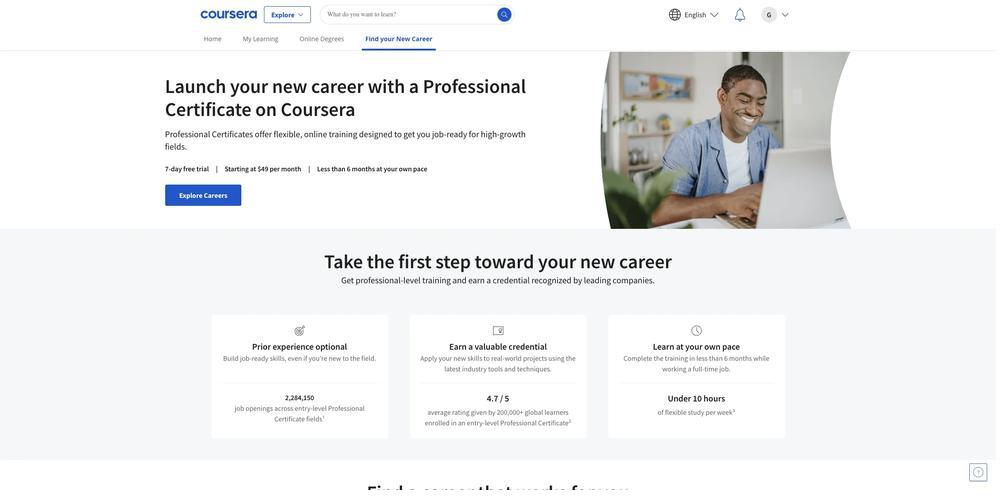 Task type: vqa. For each thing, say whether or not it's contained in the screenshot.
left "is"
no



Task type: locate. For each thing, give the bounding box(es) containing it.
explore inside explore "dropdown button"
[[271, 10, 295, 19]]

job- right build
[[240, 354, 252, 363]]

to inside professional certificates offer flexible, online training designed to get you job-ready for high-growth fields.
[[394, 129, 402, 140]]

1 horizontal spatial and
[[505, 365, 516, 374]]

1 horizontal spatial to
[[394, 129, 402, 140]]

career inside take the first step toward your new career get professional-level training and earn a credential recognized by leading companies.
[[620, 250, 672, 274]]

in inside the learn at your own pace complete the training in less than 6 months while working a full-time job.
[[690, 354, 696, 363]]

0 horizontal spatial job-
[[240, 354, 252, 363]]

a right "earn"
[[487, 275, 491, 286]]

the down learn
[[654, 354, 664, 363]]

None search field
[[320, 5, 515, 24]]

under 10 hours of flexible study per week³
[[658, 393, 736, 417]]

0 vertical spatial training
[[329, 129, 358, 140]]

0 horizontal spatial certificate
[[165, 97, 252, 121]]

credential
[[493, 275, 530, 286], [509, 341, 547, 352]]

in left 'an' on the bottom left of the page
[[451, 419, 457, 428]]

7-
[[165, 164, 171, 173]]

1 vertical spatial explore
[[179, 191, 203, 200]]

0 horizontal spatial entry-
[[295, 404, 313, 413]]

certificate²
[[539, 419, 572, 428]]

0 vertical spatial per
[[270, 164, 280, 173]]

by left leading
[[574, 275, 583, 286]]

1 horizontal spatial pace
[[723, 341, 740, 352]]

0 vertical spatial pace
[[413, 164, 428, 173]]

credential up projects
[[509, 341, 547, 352]]

0 vertical spatial own
[[399, 164, 412, 173]]

1 vertical spatial pace
[[723, 341, 740, 352]]

1 horizontal spatial level
[[404, 275, 421, 286]]

0 horizontal spatial per
[[270, 164, 280, 173]]

per inside under 10 hours of flexible study per week³
[[706, 408, 716, 417]]

and
[[453, 275, 467, 286], [505, 365, 516, 374]]

pace down you
[[413, 164, 428, 173]]

ready left the for
[[447, 129, 467, 140]]

professional certificates offer flexible, online training designed to get you job-ready for high-growth fields.
[[165, 129, 526, 152]]

the up professional-
[[367, 250, 395, 274]]

1 horizontal spatial own
[[705, 341, 721, 352]]

optional
[[316, 341, 347, 352]]

entry-
[[295, 404, 313, 413], [467, 419, 485, 428]]

0 horizontal spatial in
[[451, 419, 457, 428]]

new inside the earn a valuable credential apply your new skills to real-world projects using the latest industry tools and techniques.
[[454, 354, 466, 363]]

0 vertical spatial in
[[690, 354, 696, 363]]

per right $49 at the top of page
[[270, 164, 280, 173]]

months down professional certificates offer flexible, online training designed to get you job-ready for high-growth fields.
[[352, 164, 375, 173]]

while
[[754, 354, 770, 363]]

2 vertical spatial level
[[485, 419, 499, 428]]

1 vertical spatial 6
[[725, 354, 728, 363]]

own inside the learn at your own pace complete the training in less than 6 months while working a full-time job.
[[705, 341, 721, 352]]

a inside the earn a valuable credential apply your new skills to real-world projects using the latest industry tools and techniques.
[[469, 341, 473, 352]]

credential down toward
[[493, 275, 530, 286]]

1 vertical spatial by
[[489, 408, 496, 417]]

2 horizontal spatial at
[[677, 341, 684, 352]]

entry- down "given"
[[467, 419, 485, 428]]

coursera
[[281, 97, 356, 121]]

0 horizontal spatial ready
[[252, 354, 269, 363]]

6 inside the learn at your own pace complete the training in less than 6 months while working a full-time job.
[[725, 354, 728, 363]]

job- inside prior experience optional build job-ready skills, even if you're new to the field.
[[240, 354, 252, 363]]

across
[[275, 404, 294, 413]]

the inside the learn at your own pace complete the training in less than 6 months while working a full-time job.
[[654, 354, 664, 363]]

0 horizontal spatial and
[[453, 275, 467, 286]]

new
[[272, 74, 308, 98], [581, 250, 616, 274], [329, 354, 341, 363], [454, 354, 466, 363]]

professional inside professional certificates offer flexible, online training designed to get you job-ready for high-growth fields.
[[165, 129, 210, 140]]

6 up job.
[[725, 354, 728, 363]]

and left "earn"
[[453, 275, 467, 286]]

0 horizontal spatial by
[[489, 408, 496, 417]]

0 vertical spatial by
[[574, 275, 583, 286]]

professional
[[423, 74, 526, 98], [165, 129, 210, 140], [328, 404, 365, 413], [501, 419, 537, 428]]

1 vertical spatial ready
[[252, 354, 269, 363]]

ready down the prior
[[252, 354, 269, 363]]

1 horizontal spatial job-
[[432, 129, 447, 140]]

day
[[171, 164, 182, 173]]

and inside the earn a valuable credential apply your new skills to real-world projects using the latest industry tools and techniques.
[[505, 365, 516, 374]]

learn at your own pace complete the training in less than 6 months while working a full-time job.
[[624, 341, 770, 374]]

0 horizontal spatial training
[[329, 129, 358, 140]]

2 vertical spatial training
[[665, 354, 688, 363]]

entry- inside 4.7 / 5 average rating given by 200,000+ global learners enrolled in an entry-level professional certificate²
[[467, 419, 485, 428]]

a left full-
[[688, 365, 692, 374]]

the right using
[[566, 354, 576, 363]]

ready inside prior experience optional build job-ready skills, even if you're new to the field.
[[252, 354, 269, 363]]

projects
[[524, 354, 547, 363]]

your inside the learn at your own pace complete the training in less than 6 months while working a full-time job.
[[686, 341, 703, 352]]

by right "given"
[[489, 408, 496, 417]]

own down get
[[399, 164, 412, 173]]

career
[[311, 74, 364, 98], [620, 250, 672, 274]]

certificate inside 2,284,150 job openings across entry-level professional certificate fields¹
[[275, 415, 305, 424]]

1 vertical spatial job-
[[240, 354, 252, 363]]

if
[[304, 354, 307, 363]]

a up skills
[[469, 341, 473, 352]]

in left less
[[690, 354, 696, 363]]

training up working
[[665, 354, 688, 363]]

to down optional on the left of the page
[[343, 354, 349, 363]]

the inside prior experience optional build job-ready skills, even if you're new to the field.
[[350, 354, 360, 363]]

find your new career link
[[362, 29, 436, 51]]

flexible,
[[274, 129, 303, 140]]

professional inside 4.7 / 5 average rating given by 200,000+ global learners enrolled in an entry-level professional certificate²
[[501, 419, 537, 428]]

0 horizontal spatial explore
[[179, 191, 203, 200]]

training
[[329, 129, 358, 140], [423, 275, 451, 286], [665, 354, 688, 363]]

explore
[[271, 10, 295, 19], [179, 191, 203, 200]]

1 vertical spatial credential
[[509, 341, 547, 352]]

1 vertical spatial certificate
[[275, 415, 305, 424]]

ready
[[447, 129, 467, 140], [252, 354, 269, 363]]

your
[[381, 35, 395, 43], [230, 74, 268, 98], [384, 164, 398, 173], [539, 250, 577, 274], [686, 341, 703, 352], [439, 354, 452, 363]]

1 vertical spatial career
[[620, 250, 672, 274]]

my
[[243, 35, 252, 43]]

1 horizontal spatial in
[[690, 354, 696, 363]]

to left get
[[394, 129, 402, 140]]

per
[[270, 164, 280, 173], [706, 408, 716, 417]]

the left field.
[[350, 354, 360, 363]]

professional inside the launch your new career with a professional certificate on coursera
[[423, 74, 526, 98]]

1 horizontal spatial career
[[620, 250, 672, 274]]

credential inside the earn a valuable credential apply your new skills to real-world projects using the latest industry tools and techniques.
[[509, 341, 547, 352]]

1 vertical spatial training
[[423, 275, 451, 286]]

training down the step
[[423, 275, 451, 286]]

at left $49 at the top of page
[[250, 164, 256, 173]]

level inside 2,284,150 job openings across entry-level professional certificate fields¹
[[313, 404, 327, 413]]

high-
[[481, 129, 500, 140]]

own up less
[[705, 341, 721, 352]]

credential inside take the first step toward your new career get professional-level training and earn a credential recognized by leading companies.
[[493, 275, 530, 286]]

level
[[404, 275, 421, 286], [313, 404, 327, 413], [485, 419, 499, 428]]

0 vertical spatial certificate
[[165, 97, 252, 121]]

training right the online
[[329, 129, 358, 140]]

hours
[[704, 393, 726, 404]]

english button
[[662, 0, 726, 29]]

skills
[[468, 354, 483, 363]]

0 vertical spatial months
[[352, 164, 375, 173]]

a
[[409, 74, 419, 98], [487, 275, 491, 286], [469, 341, 473, 352], [688, 365, 692, 374]]

0 vertical spatial entry-
[[295, 404, 313, 413]]

pace up job.
[[723, 341, 740, 352]]

1 vertical spatial per
[[706, 408, 716, 417]]

2 horizontal spatial training
[[665, 354, 688, 363]]

leading
[[584, 275, 611, 286]]

in inside 4.7 / 5 average rating given by 200,000+ global learners enrolled in an entry-level professional certificate²
[[451, 419, 457, 428]]

pace
[[413, 164, 428, 173], [723, 341, 740, 352]]

1 horizontal spatial ready
[[447, 129, 467, 140]]

professional-
[[356, 275, 404, 286]]

certificate inside the launch your new career with a professional certificate on coursera
[[165, 97, 252, 121]]

real-
[[492, 354, 505, 363]]

0 horizontal spatial months
[[352, 164, 375, 173]]

1 vertical spatial and
[[505, 365, 516, 374]]

job- right you
[[432, 129, 447, 140]]

0 vertical spatial credential
[[493, 275, 530, 286]]

0 vertical spatial than
[[332, 164, 346, 173]]

to left real-
[[484, 354, 490, 363]]

explore left careers on the top of page
[[179, 191, 203, 200]]

than down professional certificates offer flexible, online training designed to get you job-ready for high-growth fields.
[[332, 164, 346, 173]]

given
[[471, 408, 487, 417]]

level down first
[[404, 275, 421, 286]]

take
[[324, 250, 363, 274]]

a right with
[[409, 74, 419, 98]]

month | less
[[281, 164, 330, 173]]

0 vertical spatial level
[[404, 275, 421, 286]]

level down "given"
[[485, 419, 499, 428]]

to inside prior experience optional build job-ready skills, even if you're new to the field.
[[343, 354, 349, 363]]

2 horizontal spatial level
[[485, 419, 499, 428]]

own
[[399, 164, 412, 173], [705, 341, 721, 352]]

0 vertical spatial and
[[453, 275, 467, 286]]

and down world at the right bottom of page
[[505, 365, 516, 374]]

0 vertical spatial job-
[[432, 129, 447, 140]]

level inside take the first step toward your new career get professional-level training and earn a credential recognized by leading companies.
[[404, 275, 421, 286]]

entry- down 2,284,150
[[295, 404, 313, 413]]

1 horizontal spatial training
[[423, 275, 451, 286]]

0 horizontal spatial 6
[[347, 164, 351, 173]]

/
[[500, 393, 503, 404]]

find
[[366, 35, 379, 43]]

your inside the launch your new career with a professional certificate on coursera
[[230, 74, 268, 98]]

1 vertical spatial months
[[730, 354, 753, 363]]

at down designed
[[377, 164, 383, 173]]

latest
[[445, 365, 461, 374]]

2 horizontal spatial to
[[484, 354, 490, 363]]

1 horizontal spatial by
[[574, 275, 583, 286]]

global
[[525, 408, 544, 417]]

1 horizontal spatial per
[[706, 408, 716, 417]]

get
[[404, 129, 415, 140]]

per down hours
[[706, 408, 716, 417]]

offer
[[255, 129, 272, 140]]

months up job.
[[730, 354, 753, 363]]

1 horizontal spatial 6
[[725, 354, 728, 363]]

new inside the launch your new career with a professional certificate on coursera
[[272, 74, 308, 98]]

job-
[[432, 129, 447, 140], [240, 354, 252, 363]]

6 down professional certificates offer flexible, online training designed to get you job-ready for high-growth fields.
[[347, 164, 351, 173]]

0 vertical spatial career
[[311, 74, 364, 98]]

0 horizontal spatial career
[[311, 74, 364, 98]]

0 horizontal spatial to
[[343, 354, 349, 363]]

companies.
[[613, 275, 655, 286]]

0 horizontal spatial pace
[[413, 164, 428, 173]]

new inside take the first step toward your new career get professional-level training and earn a credential recognized by leading companies.
[[581, 250, 616, 274]]

certificate for launch
[[165, 97, 252, 121]]

apply
[[421, 354, 438, 363]]

1 vertical spatial than
[[710, 354, 723, 363]]

certificate down the across
[[275, 415, 305, 424]]

than up time
[[710, 354, 723, 363]]

4.7 / 5 average rating given by 200,000+ global learners enrolled in an entry-level professional certificate²
[[425, 393, 572, 428]]

6
[[347, 164, 351, 173], [725, 354, 728, 363]]

1 vertical spatial in
[[451, 419, 457, 428]]

my learning link
[[239, 29, 282, 49]]

help center image
[[974, 468, 984, 478]]

1 horizontal spatial than
[[710, 354, 723, 363]]

the
[[367, 250, 395, 274], [350, 354, 360, 363], [566, 354, 576, 363], [654, 354, 664, 363]]

2,284,150
[[285, 394, 314, 402]]

than inside the learn at your own pace complete the training in less than 6 months while working a full-time job.
[[710, 354, 723, 363]]

job
[[235, 404, 244, 413]]

1 horizontal spatial certificate
[[275, 415, 305, 424]]

1 vertical spatial own
[[705, 341, 721, 352]]

explore up learning
[[271, 10, 295, 19]]

1 horizontal spatial entry-
[[467, 419, 485, 428]]

1 horizontal spatial explore
[[271, 10, 295, 19]]

1 horizontal spatial months
[[730, 354, 753, 363]]

to inside the earn a valuable credential apply your new skills to real-world projects using the latest industry tools and techniques.
[[484, 354, 490, 363]]

a inside take the first step toward your new career get professional-level training and earn a credential recognized by leading companies.
[[487, 275, 491, 286]]

a inside the launch your new career with a professional certificate on coursera
[[409, 74, 419, 98]]

1 vertical spatial entry-
[[467, 419, 485, 428]]

experience
[[273, 341, 314, 352]]

0 horizontal spatial level
[[313, 404, 327, 413]]

explore inside explore careers link
[[179, 191, 203, 200]]

at right learn
[[677, 341, 684, 352]]

certificate up certificates
[[165, 97, 252, 121]]

level up fields¹
[[313, 404, 327, 413]]

0 vertical spatial explore
[[271, 10, 295, 19]]

by inside 4.7 / 5 average rating given by 200,000+ global learners enrolled in an entry-level professional certificate²
[[489, 408, 496, 417]]

0 vertical spatial ready
[[447, 129, 467, 140]]

1 vertical spatial level
[[313, 404, 327, 413]]



Task type: describe. For each thing, give the bounding box(es) containing it.
online
[[304, 129, 327, 140]]

g
[[767, 10, 772, 19]]

complete
[[624, 354, 653, 363]]

pace inside the learn at your own pace complete the training in less than 6 months while working a full-time job.
[[723, 341, 740, 352]]

explore careers
[[179, 191, 228, 200]]

certificates
[[212, 129, 253, 140]]

the inside the earn a valuable credential apply your new skills to real-world projects using the latest industry tools and techniques.
[[566, 354, 576, 363]]

per for free
[[270, 164, 280, 173]]

fields.
[[165, 141, 187, 152]]

learners
[[545, 408, 569, 417]]

average
[[428, 408, 451, 417]]

a inside the learn at your own pace complete the training in less than 6 months while working a full-time job.
[[688, 365, 692, 374]]

rating
[[452, 408, 470, 417]]

using
[[549, 354, 565, 363]]

by inside take the first step toward your new career get professional-level training and earn a credential recognized by leading companies.
[[574, 275, 583, 286]]

0 horizontal spatial than
[[332, 164, 346, 173]]

with
[[368, 74, 405, 98]]

explore button
[[264, 6, 311, 23]]

full-
[[693, 365, 705, 374]]

you
[[417, 129, 431, 140]]

careers
[[204, 191, 228, 200]]

level inside 4.7 / 5 average rating given by 200,000+ global learners enrolled in an entry-level professional certificate²
[[485, 419, 499, 428]]

new inside prior experience optional build job-ready skills, even if you're new to the field.
[[329, 354, 341, 363]]

professional inside 2,284,150 job openings across entry-level professional certificate fields¹
[[328, 404, 365, 413]]

certificate for 2,284,150
[[275, 415, 305, 424]]

explore careers link
[[165, 185, 242, 206]]

job.
[[720, 365, 731, 374]]

at inside the learn at your own pace complete the training in less than 6 months while working a full-time job.
[[677, 341, 684, 352]]

online
[[300, 35, 319, 43]]

step
[[436, 250, 471, 274]]

world
[[505, 354, 522, 363]]

ready inside professional certificates offer flexible, online training designed to get you job-ready for high-growth fields.
[[447, 129, 467, 140]]

home
[[204, 35, 222, 43]]

get
[[342, 275, 354, 286]]

recognized
[[532, 275, 572, 286]]

launch
[[165, 74, 226, 98]]

career
[[412, 35, 433, 43]]

training inside professional certificates offer flexible, online training designed to get you job-ready for high-growth fields.
[[329, 129, 358, 140]]

take the first step toward your new career get professional-level training and earn a credential recognized by leading companies.
[[324, 250, 672, 286]]

explore for explore
[[271, 10, 295, 19]]

of
[[658, 408, 664, 417]]

for
[[469, 129, 479, 140]]

2,284,150 job openings across entry-level professional certificate fields¹
[[235, 394, 365, 424]]

career inside the launch your new career with a professional certificate on coursera
[[311, 74, 364, 98]]

an
[[458, 419, 466, 428]]

learn
[[653, 341, 675, 352]]

4.7
[[487, 393, 499, 404]]

earn a valuable credential apply your new skills to real-world projects using the latest industry tools and techniques.
[[421, 341, 576, 374]]

openings
[[246, 404, 273, 413]]

0 horizontal spatial at
[[250, 164, 256, 173]]

industry
[[462, 365, 487, 374]]

prior
[[252, 341, 271, 352]]

7-day free trial | starting at $49 per month | less than 6 months at your own pace
[[165, 164, 428, 173]]

flexible
[[666, 408, 687, 417]]

new
[[396, 35, 411, 43]]

first
[[399, 250, 432, 274]]

online degrees
[[300, 35, 344, 43]]

0 vertical spatial 6
[[347, 164, 351, 173]]

What do you want to learn? text field
[[320, 5, 515, 24]]

find your new career
[[366, 35, 433, 43]]

earn
[[450, 341, 467, 352]]

earn
[[469, 275, 485, 286]]

10
[[693, 393, 702, 404]]

per for hours
[[706, 408, 716, 417]]

designed
[[359, 129, 393, 140]]

even
[[288, 354, 302, 363]]

valuable
[[475, 341, 507, 352]]

english
[[685, 10, 707, 19]]

tools
[[489, 365, 503, 374]]

5
[[505, 393, 510, 404]]

job- inside professional certificates offer flexible, online training designed to get you job-ready for high-growth fields.
[[432, 129, 447, 140]]

home link
[[201, 29, 225, 49]]

coursera image
[[201, 7, 257, 21]]

$49
[[258, 164, 269, 173]]

under
[[668, 393, 692, 404]]

your inside take the first step toward your new career get professional-level training and earn a credential recognized by leading companies.
[[539, 250, 577, 274]]

learning
[[253, 35, 279, 43]]

200,000+
[[497, 408, 524, 417]]

training inside take the first step toward your new career get professional-level training and earn a credential recognized by leading companies.
[[423, 275, 451, 286]]

techniques.
[[517, 365, 552, 374]]

0 horizontal spatial own
[[399, 164, 412, 173]]

toward
[[475, 250, 535, 274]]

1 horizontal spatial at
[[377, 164, 383, 173]]

explore for explore careers
[[179, 191, 203, 200]]

trial | starting
[[197, 164, 249, 173]]

entry- inside 2,284,150 job openings across entry-level professional certificate fields¹
[[295, 404, 313, 413]]

prior experience optional build job-ready skills, even if you're new to the field.
[[223, 341, 376, 363]]

online degrees link
[[296, 29, 348, 49]]

working
[[663, 365, 687, 374]]

degrees
[[321, 35, 344, 43]]

week³
[[718, 408, 736, 417]]

training inside the learn at your own pace complete the training in less than 6 months while working a full-time job.
[[665, 354, 688, 363]]

growth
[[500, 129, 526, 140]]

and inside take the first step toward your new career get professional-level training and earn a credential recognized by leading companies.
[[453, 275, 467, 286]]

time
[[705, 365, 718, 374]]

months inside the learn at your own pace complete the training in less than 6 months while working a full-time job.
[[730, 354, 753, 363]]

skills,
[[270, 354, 287, 363]]

on
[[255, 97, 277, 121]]

your inside the earn a valuable credential apply your new skills to real-world projects using the latest industry tools and techniques.
[[439, 354, 452, 363]]

fields¹
[[306, 415, 325, 424]]

study
[[688, 408, 705, 417]]

the inside take the first step toward your new career get professional-level training and earn a credential recognized by leading companies.
[[367, 250, 395, 274]]

build
[[223, 354, 239, 363]]



